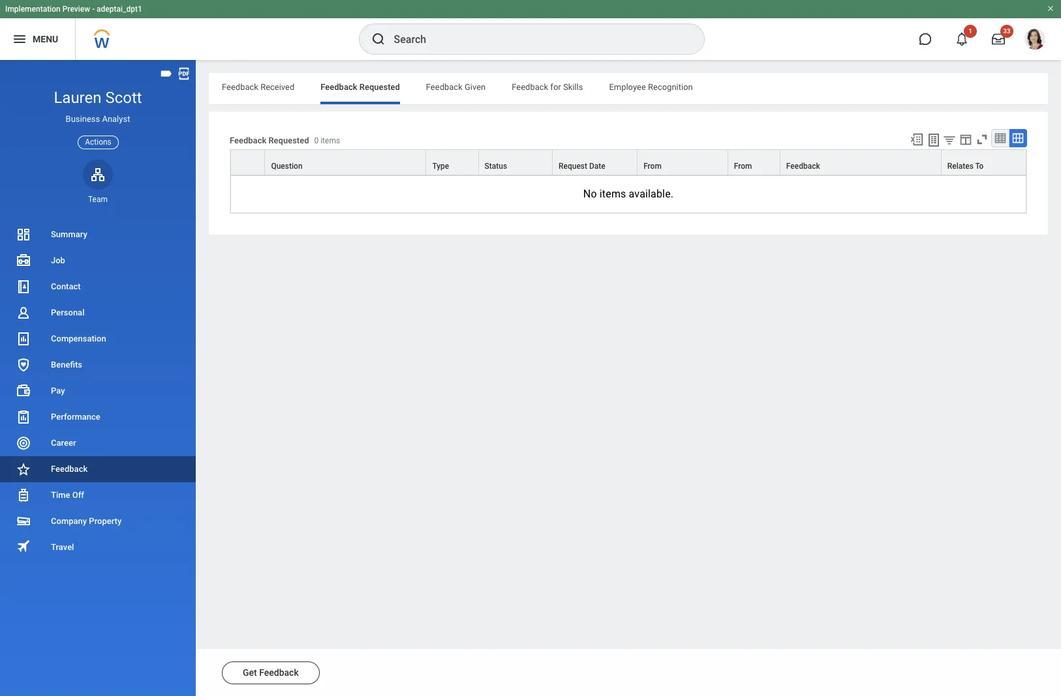 Task type: locate. For each thing, give the bounding box(es) containing it.
no
[[583, 188, 597, 200]]

benefits
[[51, 360, 82, 370]]

request date
[[559, 162, 605, 171]]

from for 2nd from popup button from right
[[644, 162, 662, 171]]

menu banner
[[0, 0, 1061, 60]]

view printable version (pdf) image
[[177, 67, 191, 81]]

1 horizontal spatial from
[[734, 162, 752, 171]]

career
[[51, 439, 76, 448]]

summary link
[[0, 222, 196, 248]]

summary
[[51, 230, 87, 239]]

profile logan mcneil image
[[1025, 29, 1045, 52]]

justify image
[[12, 31, 27, 47]]

pay
[[51, 386, 65, 396]]

0
[[314, 137, 319, 146]]

1 vertical spatial requested
[[269, 136, 309, 146]]

0 horizontal spatial requested
[[269, 136, 309, 146]]

compensation
[[51, 334, 106, 344]]

team
[[88, 195, 108, 204]]

feedback inside get feedback button
[[259, 668, 299, 679]]

pay image
[[16, 384, 31, 399]]

view team image
[[90, 167, 106, 183]]

row containing question
[[230, 149, 1027, 176]]

row
[[230, 149, 1027, 176]]

feedback button
[[780, 150, 941, 175]]

recognition
[[648, 82, 693, 92]]

type
[[432, 162, 449, 171]]

requested for feedback requested 0 items
[[269, 136, 309, 146]]

list
[[0, 222, 196, 561]]

question
[[271, 162, 303, 171]]

feedback link
[[0, 457, 196, 483]]

from button
[[638, 150, 727, 175], [728, 150, 780, 175]]

off
[[72, 491, 84, 501]]

request
[[559, 162, 587, 171]]

1 horizontal spatial from button
[[728, 150, 780, 175]]

feedback for skills
[[512, 82, 583, 92]]

implementation
[[5, 5, 60, 14]]

company property
[[51, 517, 122, 527]]

feedback inside feedback link
[[51, 465, 88, 474]]

1
[[969, 27, 972, 35]]

travel link
[[0, 535, 196, 561]]

items right no
[[600, 188, 626, 200]]

33 button
[[984, 25, 1013, 54]]

toolbar
[[904, 129, 1027, 149]]

0 horizontal spatial from button
[[638, 150, 727, 175]]

received
[[260, 82, 295, 92]]

feedback image
[[16, 462, 31, 478]]

33
[[1003, 27, 1011, 35]]

compensation image
[[16, 331, 31, 347]]

1 vertical spatial items
[[600, 188, 626, 200]]

expand table image
[[1011, 132, 1025, 145]]

items
[[321, 137, 340, 146], [600, 188, 626, 200]]

property
[[89, 517, 122, 527]]

summary image
[[16, 227, 31, 243]]

inbox large image
[[992, 33, 1005, 46]]

0 vertical spatial requested
[[359, 82, 400, 92]]

company property link
[[0, 509, 196, 535]]

benefits image
[[16, 358, 31, 373]]

get
[[243, 668, 257, 679]]

preview
[[62, 5, 90, 14]]

request date button
[[553, 150, 637, 175]]

contact image
[[16, 279, 31, 295]]

performance image
[[16, 410, 31, 425]]

2 from from the left
[[734, 162, 752, 171]]

contact
[[51, 282, 81, 292]]

personal link
[[0, 300, 196, 326]]

1 horizontal spatial items
[[600, 188, 626, 200]]

1 from from the left
[[644, 162, 662, 171]]

requested down search image
[[359, 82, 400, 92]]

0 horizontal spatial items
[[321, 137, 340, 146]]

from
[[644, 162, 662, 171], [734, 162, 752, 171]]

requested up the question
[[269, 136, 309, 146]]

implementation preview -   adeptai_dpt1
[[5, 5, 142, 14]]

0 horizontal spatial from
[[644, 162, 662, 171]]

available.
[[629, 188, 674, 200]]

notifications large image
[[955, 33, 968, 46]]

team lauren scott element
[[83, 194, 113, 205]]

employee recognition
[[609, 82, 693, 92]]

relates to
[[947, 162, 984, 171]]

company
[[51, 517, 87, 527]]

given
[[465, 82, 486, 92]]

requested
[[359, 82, 400, 92], [269, 136, 309, 146]]

actions
[[85, 137, 111, 147]]

compensation link
[[0, 326, 196, 352]]

1 horizontal spatial requested
[[359, 82, 400, 92]]

items right 0 at the left of the page
[[321, 137, 340, 146]]

tab list
[[209, 73, 1048, 104]]

performance
[[51, 412, 100, 422]]

tab list containing feedback received
[[209, 73, 1048, 104]]

0 vertical spatial items
[[321, 137, 340, 146]]

company property image
[[16, 514, 31, 530]]

table image
[[994, 132, 1007, 145]]

close environment banner image
[[1047, 5, 1055, 12]]

feedback received
[[222, 82, 295, 92]]

feedback
[[222, 82, 258, 92], [321, 82, 357, 92], [426, 82, 463, 92], [512, 82, 548, 92], [230, 136, 266, 146], [786, 162, 820, 171], [51, 465, 88, 474], [259, 668, 299, 679]]

actions button
[[78, 135, 119, 149]]

export to excel image
[[910, 132, 924, 147]]

requested for feedback requested
[[359, 82, 400, 92]]



Task type: vqa. For each thing, say whether or not it's contained in the screenshot.
relates to
yes



Task type: describe. For each thing, give the bounding box(es) containing it.
career image
[[16, 436, 31, 452]]

no items available.
[[583, 188, 674, 200]]

get feedback
[[243, 668, 299, 679]]

skills
[[563, 82, 583, 92]]

date
[[589, 162, 605, 171]]

business analyst
[[66, 114, 130, 124]]

travel
[[51, 543, 74, 553]]

job image
[[16, 253, 31, 269]]

job
[[51, 256, 65, 266]]

search image
[[370, 31, 386, 47]]

pay link
[[0, 378, 196, 405]]

1 from button from the left
[[638, 150, 727, 175]]

select to filter grid data image
[[942, 133, 957, 147]]

list containing summary
[[0, 222, 196, 561]]

get feedback button
[[222, 662, 320, 685]]

team link
[[83, 160, 113, 205]]

menu button
[[0, 18, 75, 60]]

feedback requested
[[321, 82, 400, 92]]

relates to button
[[942, 150, 1026, 175]]

adeptai_dpt1
[[97, 5, 142, 14]]

status
[[485, 162, 507, 171]]

click to view/edit grid preferences image
[[959, 132, 973, 147]]

business
[[66, 114, 100, 124]]

lauren scott
[[54, 89, 142, 107]]

from for 1st from popup button from the right
[[734, 162, 752, 171]]

time off
[[51, 491, 84, 501]]

time
[[51, 491, 70, 501]]

employee
[[609, 82, 646, 92]]

job link
[[0, 248, 196, 274]]

time off image
[[16, 488, 31, 504]]

tag image
[[159, 67, 174, 81]]

Search Workday  search field
[[394, 25, 677, 54]]

time off link
[[0, 483, 196, 509]]

lauren
[[54, 89, 101, 107]]

navigation pane region
[[0, 60, 196, 697]]

-
[[92, 5, 95, 14]]

for
[[550, 82, 561, 92]]

personal
[[51, 308, 84, 318]]

items inside feedback requested 0 items
[[321, 137, 340, 146]]

export to worksheets image
[[926, 132, 942, 148]]

performance link
[[0, 405, 196, 431]]

status button
[[479, 150, 552, 175]]

to
[[975, 162, 984, 171]]

benefits link
[[0, 352, 196, 378]]

career link
[[0, 431, 196, 457]]

relates
[[947, 162, 974, 171]]

2 from button from the left
[[728, 150, 780, 175]]

contact link
[[0, 274, 196, 300]]

fullscreen image
[[975, 132, 989, 147]]

type button
[[426, 150, 478, 175]]

menu
[[33, 34, 58, 44]]

question button
[[265, 150, 426, 175]]

analyst
[[102, 114, 130, 124]]

1 button
[[948, 25, 977, 54]]

travel image
[[16, 539, 31, 555]]

feedback requested 0 items
[[230, 136, 340, 146]]

feedback inside feedback popup button
[[786, 162, 820, 171]]

feedback given
[[426, 82, 486, 92]]

scott
[[105, 89, 142, 107]]

personal image
[[16, 305, 31, 321]]



